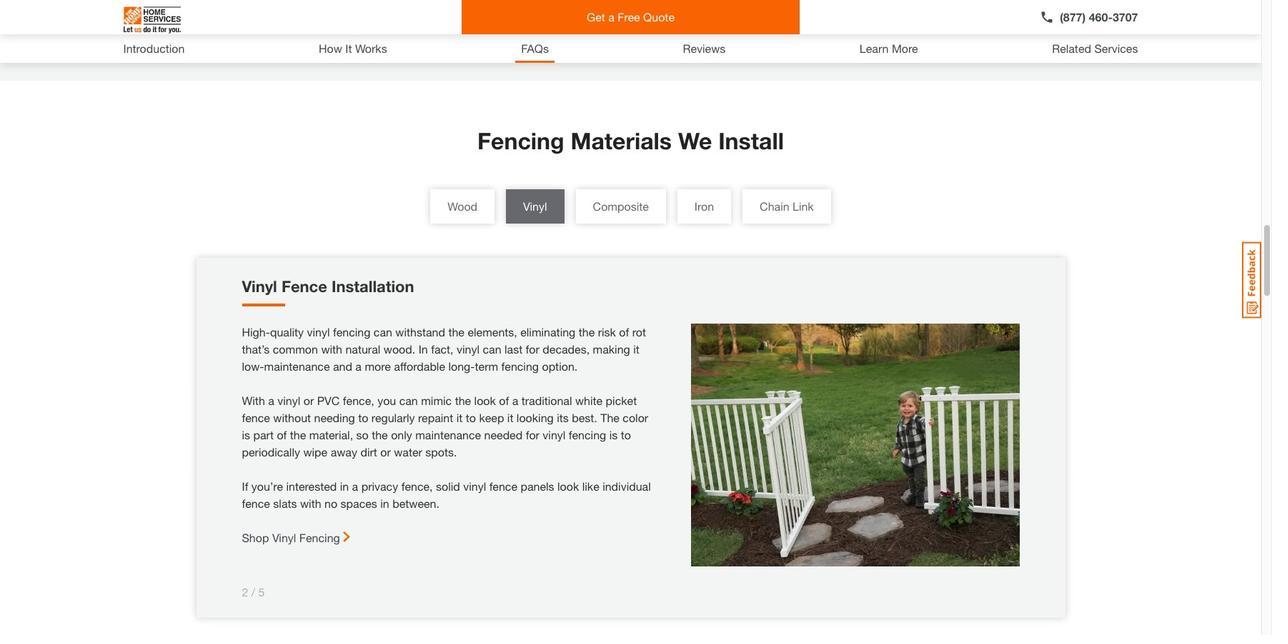 Task type: describe. For each thing, give the bounding box(es) containing it.
mimic
[[421, 394, 452, 408]]

0 horizontal spatial fencing
[[333, 325, 371, 339]]

quote
[[644, 10, 675, 24]]

composite button
[[576, 189, 666, 224]]

1 vertical spatial in
[[381, 497, 390, 511]]

the left risk
[[579, 325, 595, 339]]

learn more
[[860, 41, 919, 55]]

pvc
[[317, 394, 340, 408]]

0 vertical spatial or
[[304, 394, 314, 408]]

vinyl fence installation
[[242, 277, 414, 296]]

with a vinyl or pvc fence, you can mimic the look of a traditional white picket fence without needing to regularly repaint it to keep it looking its best. the color is part of the material, so the only maintenance needed for vinyl fencing is to periodically wipe away dirt or water spots.
[[242, 394, 649, 459]]

best.
[[572, 411, 598, 425]]

last
[[505, 343, 523, 356]]

feedback link image
[[1243, 242, 1262, 319]]

more
[[892, 41, 919, 55]]

works
[[355, 41, 387, 55]]

0 vertical spatial can
[[374, 325, 392, 339]]

(877)
[[1060, 10, 1086, 24]]

you're
[[252, 480, 283, 493]]

the up fact,
[[449, 325, 465, 339]]

and
[[333, 360, 352, 373]]

picket
[[606, 394, 637, 408]]

shop vinyl fencing link
[[242, 530, 350, 547]]

part
[[253, 428, 274, 442]]

it
[[346, 41, 352, 55]]

a inside high-quality vinyl fencing can withstand the elements, eliminating the risk of rot that's common with natural wood. in fact, vinyl can last for decades, making it low-maintenance and a more affordable long-term fencing option.
[[356, 360, 362, 373]]

fence
[[282, 277, 327, 296]]

vinyl up common
[[307, 325, 330, 339]]

spots.
[[426, 445, 457, 459]]

5
[[259, 586, 265, 599]]

white
[[576, 394, 603, 408]]

a right with
[[268, 394, 274, 408]]

repaint
[[418, 411, 454, 425]]

withstand
[[396, 325, 445, 339]]

no
[[325, 497, 338, 511]]

wood.
[[384, 343, 416, 356]]

with inside high-quality vinyl fencing can withstand the elements, eliminating the risk of rot that's common with natural wood. in fact, vinyl can last for decades, making it low-maintenance and a more affordable long-term fencing option.
[[321, 343, 343, 356]]

needed
[[484, 428, 523, 442]]

(877) 460-3707 link
[[1040, 9, 1139, 26]]

quality
[[270, 325, 304, 339]]

get a free quote
[[587, 10, 675, 24]]

0 vertical spatial fencing
[[478, 127, 565, 154]]

only
[[391, 428, 412, 442]]

vinyl up long-
[[457, 343, 480, 356]]

making
[[593, 343, 630, 356]]

natural
[[346, 343, 381, 356]]

related
[[1053, 41, 1092, 55]]

maintenance inside with a vinyl or pvc fence, you can mimic the look of a traditional white picket fence without needing to regularly repaint it to keep it looking its best. the color is part of the material, so the only maintenance needed for vinyl fencing is to periodically wipe away dirt or water spots.
[[416, 428, 481, 442]]

2 vertical spatial of
[[277, 428, 287, 442]]

0 vertical spatial in
[[340, 480, 349, 493]]

affordable
[[394, 360, 445, 373]]

2
[[242, 586, 248, 599]]

wood button
[[431, 189, 495, 224]]

water
[[394, 445, 423, 459]]

away
[[331, 445, 357, 459]]

chain link button
[[743, 189, 831, 224]]

vinyl inside 'link'
[[272, 531, 296, 545]]

(877) 460-3707
[[1060, 10, 1139, 24]]

vinyl for vinyl fence installation
[[242, 277, 277, 296]]

panels
[[521, 480, 555, 493]]

keep
[[479, 411, 504, 425]]

learn
[[860, 41, 889, 55]]

shop vinyl fencing
[[242, 531, 340, 545]]

iron
[[695, 199, 714, 213]]

with inside if you're interested in a privacy fence, solid vinyl fence panels look like individual fence slats with no spaces in between.
[[300, 497, 321, 511]]

2 horizontal spatial to
[[621, 428, 631, 442]]

regularly
[[372, 411, 415, 425]]

term
[[475, 360, 498, 373]]

installation
[[332, 277, 414, 296]]

1 horizontal spatial to
[[466, 411, 476, 425]]

1 horizontal spatial or
[[381, 445, 391, 459]]

0 horizontal spatial to
[[358, 411, 369, 425]]

that's
[[242, 343, 270, 356]]

spaces
[[341, 497, 377, 511]]

free
[[618, 10, 640, 24]]

dirt
[[361, 445, 377, 459]]

2 vertical spatial fence
[[242, 497, 270, 511]]

traditional
[[522, 394, 572, 408]]

look inside if you're interested in a privacy fence, solid vinyl fence panels look like individual fence slats with no spaces in between.
[[558, 480, 579, 493]]

wood
[[448, 199, 478, 213]]

color
[[623, 411, 649, 425]]

composite
[[593, 199, 649, 213]]

needing
[[314, 411, 355, 425]]

option.
[[542, 360, 578, 373]]

faqs
[[521, 41, 549, 55]]

a inside button
[[609, 10, 615, 24]]

1 horizontal spatial it
[[508, 411, 514, 425]]

common
[[273, 343, 318, 356]]

fence, inside with a vinyl or pvc fence, you can mimic the look of a traditional white picket fence without needing to regularly repaint it to keep it looking its best. the color is part of the material, so the only maintenance needed for vinyl fencing is to periodically wipe away dirt or water spots.
[[343, 394, 374, 408]]

1 vertical spatial can
[[483, 343, 502, 356]]

460-
[[1089, 10, 1113, 24]]

like
[[583, 480, 600, 493]]

a inside if you're interested in a privacy fence, solid vinyl fence panels look like individual fence slats with no spaces in between.
[[352, 480, 358, 493]]

get
[[587, 10, 605, 24]]

maintenance inside high-quality vinyl fencing can withstand the elements, eliminating the risk of rot that's common with natural wood. in fact, vinyl can last for decades, making it low-maintenance and a more affordable long-term fencing option.
[[264, 360, 330, 373]]



Task type: locate. For each thing, give the bounding box(es) containing it.
2 is from the left
[[610, 428, 618, 442]]

services
[[1095, 41, 1139, 55]]

if
[[242, 480, 248, 493]]

for inside with a vinyl or pvc fence, you can mimic the look of a traditional white picket fence without needing to regularly repaint it to keep it looking its best. the color is part of the material, so the only maintenance needed for vinyl fencing is to periodically wipe away dirt or water spots.
[[526, 428, 540, 442]]

individual
[[603, 480, 651, 493]]

for right last
[[526, 343, 540, 356]]

vinyl right solid
[[463, 480, 486, 493]]

maintenance up spots.
[[416, 428, 481, 442]]

introduction
[[123, 41, 185, 55]]

0 horizontal spatial or
[[304, 394, 314, 408]]

fence down if
[[242, 497, 270, 511]]

a up spaces
[[352, 480, 358, 493]]

reviews
[[683, 41, 726, 55]]

without
[[273, 411, 311, 425]]

we
[[678, 127, 712, 154]]

interested
[[286, 480, 337, 493]]

long-
[[449, 360, 475, 373]]

0 horizontal spatial fencing
[[299, 531, 340, 545]]

it up needed
[[508, 411, 514, 425]]

1 vertical spatial look
[[558, 480, 579, 493]]

1 vertical spatial or
[[381, 445, 391, 459]]

0 horizontal spatial in
[[340, 480, 349, 493]]

fence inside with a vinyl or pvc fence, you can mimic the look of a traditional white picket fence without needing to regularly repaint it to keep it looking its best. the color is part of the material, so the only maintenance needed for vinyl fencing is to periodically wipe away dirt or water spots.
[[242, 411, 270, 425]]

can
[[374, 325, 392, 339], [483, 343, 502, 356], [399, 394, 418, 408]]

can inside with a vinyl or pvc fence, you can mimic the look of a traditional white picket fence without needing to regularly repaint it to keep it looking its best. the color is part of the material, so the only maintenance needed for vinyl fencing is to periodically wipe away dirt or water spots.
[[399, 394, 418, 408]]

to down color
[[621, 428, 631, 442]]

it down "rot"
[[634, 343, 640, 356]]

its
[[557, 411, 569, 425]]

the down without
[[290, 428, 306, 442]]

can up 'wood.'
[[374, 325, 392, 339]]

fencing down no
[[299, 531, 340, 545]]

fact,
[[431, 343, 454, 356]]

of left "rot"
[[619, 325, 629, 339]]

fencing materials we install
[[478, 127, 784, 154]]

maintenance down common
[[264, 360, 330, 373]]

with
[[321, 343, 343, 356], [300, 497, 321, 511]]

how it works
[[319, 41, 387, 55]]

vinyl inside if you're interested in a privacy fence, solid vinyl fence panels look like individual fence slats with no spaces in between.
[[463, 480, 486, 493]]

solid
[[436, 480, 460, 493]]

fence, up between.
[[402, 480, 433, 493]]

fencing down last
[[502, 360, 539, 373]]

1 horizontal spatial look
[[558, 480, 579, 493]]

rot
[[633, 325, 646, 339]]

1 horizontal spatial maintenance
[[416, 428, 481, 442]]

1 horizontal spatial of
[[499, 394, 509, 408]]

1 horizontal spatial in
[[381, 497, 390, 511]]

2 horizontal spatial can
[[483, 343, 502, 356]]

1 vertical spatial for
[[526, 428, 540, 442]]

vinyl
[[523, 199, 547, 213], [242, 277, 277, 296], [272, 531, 296, 545]]

of
[[619, 325, 629, 339], [499, 394, 509, 408], [277, 428, 287, 442]]

can right you at the left
[[399, 394, 418, 408]]

in down privacy at left
[[381, 497, 390, 511]]

between.
[[393, 497, 440, 511]]

low-
[[242, 360, 264, 373]]

0 horizontal spatial of
[[277, 428, 287, 442]]

1 vertical spatial maintenance
[[416, 428, 481, 442]]

1 for from the top
[[526, 343, 540, 356]]

so
[[356, 428, 369, 442]]

can down elements,
[[483, 343, 502, 356]]

0 horizontal spatial is
[[242, 428, 250, 442]]

how
[[319, 41, 342, 55]]

fencing
[[478, 127, 565, 154], [299, 531, 340, 545]]

look left like
[[558, 480, 579, 493]]

is down the the at the bottom left of page
[[610, 428, 618, 442]]

with
[[242, 394, 265, 408]]

look
[[475, 394, 496, 408], [558, 480, 579, 493]]

0 vertical spatial maintenance
[[264, 360, 330, 373]]

0 vertical spatial look
[[475, 394, 496, 408]]

wipe
[[303, 445, 328, 459]]

get a free quote button
[[462, 0, 800, 34]]

0 vertical spatial of
[[619, 325, 629, 339]]

related services
[[1053, 41, 1139, 55]]

fencing down "best."
[[569, 428, 607, 442]]

in up spaces
[[340, 480, 349, 493]]

1 is from the left
[[242, 428, 250, 442]]

chain link
[[760, 199, 814, 213]]

0 horizontal spatial fence,
[[343, 394, 374, 408]]

install
[[719, 127, 784, 154]]

to
[[358, 411, 369, 425], [466, 411, 476, 425], [621, 428, 631, 442]]

in
[[340, 480, 349, 493], [381, 497, 390, 511]]

vinyl button
[[506, 189, 565, 224]]

vinyl for vinyl
[[523, 199, 547, 213]]

2 vertical spatial vinyl
[[272, 531, 296, 545]]

1 horizontal spatial fence,
[[402, 480, 433, 493]]

look up keep
[[475, 394, 496, 408]]

it right "repaint"
[[457, 411, 463, 425]]

vinyl
[[307, 325, 330, 339], [457, 343, 480, 356], [278, 394, 301, 408], [543, 428, 566, 442], [463, 480, 486, 493]]

0 vertical spatial for
[[526, 343, 540, 356]]

fence left panels
[[490, 480, 518, 493]]

of inside high-quality vinyl fencing can withstand the elements, eliminating the risk of rot that's common with natural wood. in fact, vinyl can last for decades, making it low-maintenance and a more affordable long-term fencing option.
[[619, 325, 629, 339]]

1 vertical spatial with
[[300, 497, 321, 511]]

if you're interested in a privacy fence, solid vinyl fence panels look like individual fence slats with no spaces in between.
[[242, 480, 651, 511]]

1 vertical spatial fencing
[[299, 531, 340, 545]]

for down looking
[[526, 428, 540, 442]]

materials
[[571, 127, 672, 154]]

1 vertical spatial vinyl
[[242, 277, 277, 296]]

of for risk
[[619, 325, 629, 339]]

more
[[365, 360, 391, 373]]

of up keep
[[499, 394, 509, 408]]

0 vertical spatial fence,
[[343, 394, 374, 408]]

0 vertical spatial fencing
[[333, 325, 371, 339]]

1 vertical spatial fencing
[[502, 360, 539, 373]]

fence down with
[[242, 411, 270, 425]]

iron button
[[678, 189, 732, 224]]

high-
[[242, 325, 270, 339]]

privacy
[[362, 480, 398, 493]]

child standing with white vinyl fence image
[[691, 324, 1020, 567]]

in
[[419, 343, 428, 356]]

1 horizontal spatial is
[[610, 428, 618, 442]]

shop
[[242, 531, 269, 545]]

fencing inside with a vinyl or pvc fence, you can mimic the look of a traditional white picket fence without needing to regularly repaint it to keep it looking its best. the color is part of the material, so the only maintenance needed for vinyl fencing is to periodically wipe away dirt or water spots.
[[569, 428, 607, 442]]

a right and at the bottom left of the page
[[356, 360, 362, 373]]

3707
[[1113, 10, 1139, 24]]

chain
[[760, 199, 790, 213]]

or left pvc
[[304, 394, 314, 408]]

it inside high-quality vinyl fencing can withstand the elements, eliminating the risk of rot that's common with natural wood. in fact, vinyl can last for decades, making it low-maintenance and a more affordable long-term fencing option.
[[634, 343, 640, 356]]

fencing inside 'link'
[[299, 531, 340, 545]]

fence, inside if you're interested in a privacy fence, solid vinyl fence panels look like individual fence slats with no spaces in between.
[[402, 480, 433, 493]]

2 / 5
[[242, 586, 265, 599]]

2 vertical spatial can
[[399, 394, 418, 408]]

/
[[252, 586, 255, 599]]

1 horizontal spatial fencing
[[502, 360, 539, 373]]

risk
[[598, 325, 616, 339]]

fence,
[[343, 394, 374, 408], [402, 480, 433, 493]]

for inside high-quality vinyl fencing can withstand the elements, eliminating the risk of rot that's common with natural wood. in fact, vinyl can last for decades, making it low-maintenance and a more affordable long-term fencing option.
[[526, 343, 540, 356]]

elements,
[[468, 325, 518, 339]]

vinyl down its
[[543, 428, 566, 442]]

1 vertical spatial of
[[499, 394, 509, 408]]

0 horizontal spatial maintenance
[[264, 360, 330, 373]]

is
[[242, 428, 250, 442], [610, 428, 618, 442]]

you
[[378, 394, 396, 408]]

0 vertical spatial vinyl
[[523, 199, 547, 213]]

2 for from the top
[[526, 428, 540, 442]]

1 horizontal spatial fencing
[[478, 127, 565, 154]]

0 horizontal spatial look
[[475, 394, 496, 408]]

a right get
[[609, 10, 615, 24]]

a up looking
[[512, 394, 519, 408]]

0 horizontal spatial it
[[457, 411, 463, 425]]

high-quality vinyl fencing can withstand the elements, eliminating the risk of rot that's common with natural wood. in fact, vinyl can last for decades, making it low-maintenance and a more affordable long-term fencing option.
[[242, 325, 646, 373]]

0 horizontal spatial can
[[374, 325, 392, 339]]

with down interested
[[300, 497, 321, 511]]

look inside with a vinyl or pvc fence, you can mimic the look of a traditional white picket fence without needing to regularly repaint it to keep it looking its best. the color is part of the material, so the only maintenance needed for vinyl fencing is to periodically wipe away dirt or water spots.
[[475, 394, 496, 408]]

fencing up vinyl button
[[478, 127, 565, 154]]

to up so
[[358, 411, 369, 425]]

looking
[[517, 411, 554, 425]]

2 horizontal spatial fencing
[[569, 428, 607, 442]]

0 vertical spatial with
[[321, 343, 343, 356]]

with up and at the bottom left of the page
[[321, 343, 343, 356]]

fencing
[[333, 325, 371, 339], [502, 360, 539, 373], [569, 428, 607, 442]]

2 vertical spatial fencing
[[569, 428, 607, 442]]

the
[[449, 325, 465, 339], [579, 325, 595, 339], [455, 394, 471, 408], [290, 428, 306, 442], [372, 428, 388, 442]]

decades,
[[543, 343, 590, 356]]

of right 'part'
[[277, 428, 287, 442]]

or right dirt
[[381, 445, 391, 459]]

periodically
[[242, 445, 300, 459]]

1 vertical spatial fence,
[[402, 480, 433, 493]]

eliminating
[[521, 325, 576, 339]]

1 horizontal spatial can
[[399, 394, 418, 408]]

0 vertical spatial fence
[[242, 411, 270, 425]]

of for look
[[499, 394, 509, 408]]

the right so
[[372, 428, 388, 442]]

is left 'part'
[[242, 428, 250, 442]]

fencing up "natural"
[[333, 325, 371, 339]]

to left keep
[[466, 411, 476, 425]]

vinyl up without
[[278, 394, 301, 408]]

2 horizontal spatial of
[[619, 325, 629, 339]]

fence, left you at the left
[[343, 394, 374, 408]]

the right mimic in the left of the page
[[455, 394, 471, 408]]

do it for you logo image
[[123, 1, 181, 39]]

1 vertical spatial fence
[[490, 480, 518, 493]]

maintenance
[[264, 360, 330, 373], [416, 428, 481, 442]]

vinyl inside button
[[523, 199, 547, 213]]

2 horizontal spatial it
[[634, 343, 640, 356]]

or
[[304, 394, 314, 408], [381, 445, 391, 459]]



Task type: vqa. For each thing, say whether or not it's contained in the screenshot.
the rightmost w
no



